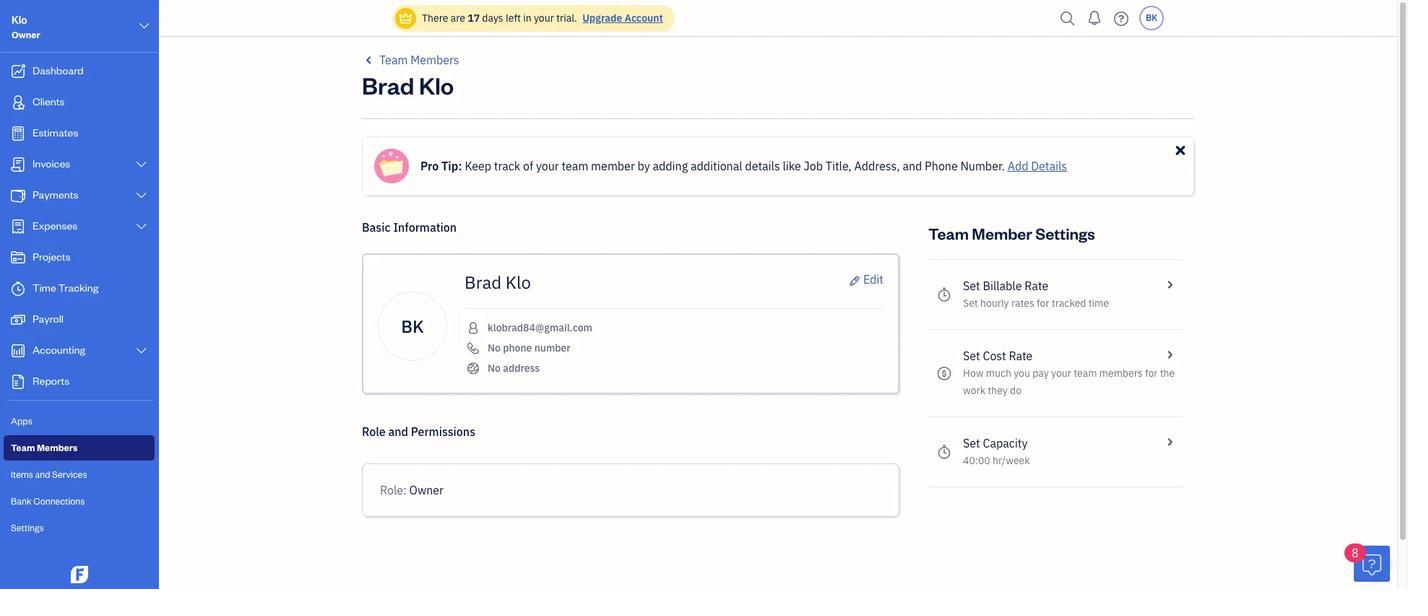 Task type: locate. For each thing, give the bounding box(es) containing it.
4 set from the top
[[963, 436, 980, 451]]

8 button
[[1345, 544, 1390, 582]]

1 vertical spatial team members
[[11, 442, 78, 454]]

0 horizontal spatial klo
[[12, 13, 27, 27]]

estimate image
[[9, 126, 27, 141]]

1 vertical spatial your
[[536, 159, 559, 173]]

no left address
[[488, 362, 501, 375]]

set up 40:00
[[963, 436, 980, 451]]

0 vertical spatial rate
[[1025, 279, 1049, 293]]

2 set from the top
[[963, 297, 978, 310]]

and right 'items'
[[35, 469, 50, 481]]

rate for set cost rate
[[1009, 349, 1033, 363]]

1 horizontal spatial brad
[[465, 271, 502, 294]]

left
[[506, 12, 521, 25]]

bank connections
[[11, 496, 85, 507]]

0 horizontal spatial team
[[562, 159, 588, 173]]

your right the pay
[[1051, 367, 1072, 380]]

client image
[[9, 95, 27, 110]]

hr/week
[[993, 455, 1030, 468]]

role and permissions
[[362, 425, 476, 439]]

time tracking
[[33, 281, 99, 295]]

items
[[11, 469, 33, 481]]

0 horizontal spatial team members
[[11, 442, 78, 454]]

1 vertical spatial no
[[488, 362, 501, 375]]

chevron large down image inside accounting link
[[135, 345, 148, 357]]

team up brad klo
[[379, 53, 408, 67]]

your right in
[[534, 12, 554, 25]]

chevron large down image inside payments link
[[135, 190, 148, 202]]

members up items and services
[[37, 442, 78, 454]]

1 vertical spatial role
[[380, 483, 403, 498]]

2 vertical spatial chevron large down image
[[135, 345, 148, 357]]

0 horizontal spatial owner
[[12, 29, 40, 40]]

chevron large down image for expenses
[[135, 221, 148, 233]]

set left hourly
[[963, 297, 978, 310]]

1 vertical spatial chevron large down image
[[135, 221, 148, 233]]

invoices link
[[4, 150, 155, 180]]

basic information
[[362, 220, 457, 235]]

0 vertical spatial owner
[[12, 29, 40, 40]]

and for role and permissions
[[388, 425, 408, 439]]

0 vertical spatial team members link
[[362, 51, 459, 69]]

0 vertical spatial and
[[903, 159, 922, 173]]

klo up the dashboard icon
[[12, 13, 27, 27]]

1 horizontal spatial owner
[[409, 483, 444, 498]]

0 vertical spatial chevron large down image
[[138, 17, 151, 35]]

set for set cost rate
[[963, 349, 980, 363]]

1 horizontal spatial bk
[[1146, 12, 1158, 23]]

brad
[[362, 69, 414, 100], [465, 271, 502, 294]]

klo for brad klo
[[419, 69, 454, 100]]

owner
[[12, 29, 40, 40], [409, 483, 444, 498]]

set for set hourly rates for tracked time
[[963, 297, 978, 310]]

2 horizontal spatial klo
[[506, 271, 531, 294]]

brad for brad klo
[[362, 69, 414, 100]]

1 vertical spatial klo
[[419, 69, 454, 100]]

1 vertical spatial for
[[1145, 367, 1158, 380]]

chevron large down image down payments link
[[135, 221, 148, 233]]

set up how
[[963, 349, 980, 363]]

role for role and permissions
[[362, 425, 386, 439]]

upgrade account link
[[580, 12, 663, 25]]

1 vertical spatial team
[[11, 442, 35, 454]]

members up brad klo
[[411, 53, 459, 67]]

1 horizontal spatial team
[[1074, 367, 1097, 380]]

klo owner
[[12, 13, 40, 40]]

tip:
[[442, 159, 462, 173]]

projects link
[[4, 244, 155, 273]]

1 horizontal spatial klo
[[419, 69, 454, 100]]

no for no address
[[488, 362, 501, 375]]

number.
[[961, 159, 1005, 173]]

notifications image
[[1083, 4, 1106, 33]]

no left phone
[[488, 342, 501, 355]]

and for items and services
[[35, 469, 50, 481]]

chevron large down image for invoices
[[135, 159, 148, 171]]

adding
[[653, 159, 688, 173]]

2 chevron large down image from the top
[[135, 221, 148, 233]]

clients link
[[4, 88, 155, 118]]

members
[[411, 53, 459, 67], [37, 442, 78, 454]]

details
[[745, 159, 780, 173]]

of
[[523, 159, 533, 173]]

team left members
[[1074, 367, 1097, 380]]

bk button
[[1140, 6, 1164, 30]]

for inside how much you pay your team members for the work they do
[[1145, 367, 1158, 380]]

brad for brad  klo
[[465, 271, 502, 294]]

search image
[[1056, 8, 1080, 29]]

apps link
[[4, 409, 155, 434]]

0 vertical spatial for
[[1037, 297, 1050, 310]]

40:00 hr/week
[[963, 455, 1030, 468]]

report image
[[9, 375, 27, 389]]

estimates link
[[4, 119, 155, 149]]

0 horizontal spatial and
[[35, 469, 50, 481]]

edit link
[[846, 273, 884, 288]]

3 set from the top
[[963, 349, 980, 363]]

1 horizontal spatial for
[[1145, 367, 1158, 380]]

2 vertical spatial your
[[1051, 367, 1072, 380]]

team members link
[[362, 51, 459, 69], [4, 436, 155, 461]]

role left permissions on the bottom left of the page
[[362, 425, 386, 439]]

chevron large down image down estimates 'link'
[[135, 159, 148, 171]]

bank
[[11, 496, 32, 507]]

connections
[[33, 496, 85, 507]]

set for set capacity
[[963, 436, 980, 451]]

1 vertical spatial and
[[388, 425, 408, 439]]

klo up klobrad84@gmail.com
[[506, 271, 531, 294]]

no for no phone number
[[488, 342, 501, 355]]

1 vertical spatial rate
[[1009, 349, 1033, 363]]

1 vertical spatial members
[[37, 442, 78, 454]]

0 horizontal spatial team
[[11, 442, 35, 454]]

0 vertical spatial team
[[379, 53, 408, 67]]

days
[[482, 12, 503, 25]]

set capacity
[[963, 436, 1028, 451]]

team members up items and services
[[11, 442, 78, 454]]

no phone number
[[488, 342, 571, 355]]

0 vertical spatial no
[[488, 342, 501, 355]]

1 horizontal spatial and
[[388, 425, 408, 439]]

2 vertical spatial klo
[[506, 271, 531, 294]]

invoices
[[33, 157, 70, 171]]

set
[[963, 279, 980, 293], [963, 297, 978, 310], [963, 349, 980, 363], [963, 436, 980, 451]]

reports link
[[4, 368, 155, 397]]

and left permissions on the bottom left of the page
[[388, 425, 408, 439]]

klo inside klo owner
[[12, 13, 27, 27]]

chevron large down image for accounting
[[135, 345, 148, 357]]

how much you pay your team members for the work they do
[[963, 367, 1175, 397]]

owner up the dashboard icon
[[12, 29, 40, 40]]

your inside how much you pay your team members for the work they do
[[1051, 367, 1072, 380]]

like
[[783, 159, 801, 173]]

rate up set hourly rates for tracked time
[[1025, 279, 1049, 293]]

0 vertical spatial brad
[[362, 69, 414, 100]]

chevron large down image
[[138, 17, 151, 35], [135, 190, 148, 202], [135, 345, 148, 357]]

chevron large down image inside expenses link
[[135, 221, 148, 233]]

they
[[988, 384, 1008, 397]]

and
[[903, 159, 922, 173], [388, 425, 408, 439], [35, 469, 50, 481]]

set for set billable rate
[[963, 279, 980, 293]]

pro
[[421, 159, 439, 173]]

for
[[1037, 297, 1050, 310], [1145, 367, 1158, 380]]

and inside main element
[[35, 469, 50, 481]]

0 vertical spatial your
[[534, 12, 554, 25]]

time
[[33, 281, 56, 295]]

1 vertical spatial team members link
[[4, 436, 155, 461]]

role
[[362, 425, 386, 439], [380, 483, 403, 498]]

set left billable
[[963, 279, 980, 293]]

0 horizontal spatial for
[[1037, 297, 1050, 310]]

expenses
[[33, 219, 77, 233]]

your
[[534, 12, 554, 25], [536, 159, 559, 173], [1051, 367, 1072, 380]]

klo down there
[[419, 69, 454, 100]]

2 vertical spatial and
[[35, 469, 50, 481]]

capacity
[[983, 436, 1028, 451]]

1 vertical spatial bk
[[401, 315, 424, 338]]

you
[[1014, 367, 1030, 380]]

team left member
[[562, 159, 588, 173]]

team members up brad klo
[[379, 53, 459, 67]]

tracked
[[1052, 297, 1086, 310]]

cost
[[983, 349, 1006, 363]]

add details link
[[1008, 158, 1067, 175]]

payroll link
[[4, 306, 155, 335]]

estimates
[[33, 126, 78, 139]]

2 no from the top
[[488, 362, 501, 375]]

1 vertical spatial chevron large down image
[[135, 190, 148, 202]]

1 horizontal spatial members
[[411, 53, 459, 67]]

0 vertical spatial bk
[[1146, 12, 1158, 23]]

pro tip: keep track of your team member by adding additional details like job title, address, and phone number. add details
[[421, 159, 1067, 173]]

go to help image
[[1110, 8, 1133, 29]]

phone
[[503, 342, 532, 355]]

0 horizontal spatial brad
[[362, 69, 414, 100]]

0 vertical spatial klo
[[12, 13, 27, 27]]

1 horizontal spatial team members
[[379, 53, 459, 67]]

1 vertical spatial brad
[[465, 271, 502, 294]]

1 chevron large down image from the top
[[135, 159, 148, 171]]

for left the the
[[1145, 367, 1158, 380]]

members inside main element
[[37, 442, 78, 454]]

role down role and permissions
[[380, 483, 403, 498]]

chevron large down image
[[135, 159, 148, 171], [135, 221, 148, 233]]

1 vertical spatial team
[[1074, 367, 1097, 380]]

much
[[986, 367, 1012, 380]]

1 set from the top
[[963, 279, 980, 293]]

0 vertical spatial team
[[562, 159, 588, 173]]

team
[[562, 159, 588, 173], [1074, 367, 1097, 380]]

team
[[379, 53, 408, 67], [11, 442, 35, 454]]

owner inside main element
[[12, 29, 40, 40]]

1 no from the top
[[488, 342, 501, 355]]

rate
[[1025, 279, 1049, 293], [1009, 349, 1033, 363]]

team members link down 'apps' link
[[4, 436, 155, 461]]

for right rates
[[1037, 297, 1050, 310]]

and left phone
[[903, 159, 922, 173]]

main element
[[0, 0, 195, 590]]

no
[[488, 342, 501, 355], [488, 362, 501, 375]]

team up 'items'
[[11, 442, 35, 454]]

rate up you
[[1009, 349, 1033, 363]]

team members link up brad klo
[[362, 51, 459, 69]]

chart image
[[9, 344, 27, 358]]

settings link
[[4, 516, 155, 541]]

set billable rate
[[963, 279, 1049, 293]]

your right of
[[536, 159, 559, 173]]

0 vertical spatial role
[[362, 425, 386, 439]]

0 vertical spatial chevron large down image
[[135, 159, 148, 171]]

owner right :
[[409, 483, 444, 498]]

0 horizontal spatial members
[[37, 442, 78, 454]]

chevron large down image for payments
[[135, 190, 148, 202]]



Task type: describe. For each thing, give the bounding box(es) containing it.
accounting
[[33, 343, 85, 357]]

job
[[804, 159, 823, 173]]

title,
[[826, 159, 852, 173]]

details
[[1031, 159, 1067, 173]]

trial.
[[556, 12, 577, 25]]

set hourly rates for tracked time
[[963, 297, 1109, 310]]

permissions
[[411, 425, 476, 439]]

role : owner
[[380, 483, 444, 498]]

pay
[[1033, 367, 1049, 380]]

projects
[[33, 250, 71, 264]]

rate for set billable rate
[[1025, 279, 1049, 293]]

17
[[468, 12, 480, 25]]

billable
[[983, 279, 1022, 293]]

services
[[52, 469, 87, 481]]

accounting link
[[4, 337, 155, 366]]

additional
[[691, 159, 743, 173]]

members
[[1100, 367, 1143, 380]]

keep
[[465, 159, 491, 173]]

upgrade
[[583, 12, 622, 25]]

set cost rate
[[963, 349, 1033, 363]]

address,
[[854, 159, 900, 173]]

team inside main element
[[11, 442, 35, 454]]

phone
[[925, 159, 958, 173]]

project image
[[9, 251, 27, 265]]

edit
[[863, 273, 884, 287]]

expense image
[[9, 220, 27, 234]]

0 horizontal spatial bk
[[401, 315, 424, 338]]

resource center badge image
[[1354, 546, 1390, 582]]

there are 17 days left in your trial. upgrade account
[[422, 12, 663, 25]]

team members inside main element
[[11, 442, 78, 454]]

1 horizontal spatial team members link
[[362, 51, 459, 69]]

settings
[[11, 522, 44, 534]]

items and services link
[[4, 462, 155, 488]]

apps
[[11, 415, 32, 427]]

payments
[[33, 188, 78, 202]]

no address
[[488, 362, 540, 375]]

role for role : owner
[[380, 483, 403, 498]]

are
[[451, 12, 465, 25]]

information
[[393, 220, 457, 235]]

klo for brad  klo
[[506, 271, 531, 294]]

in
[[523, 12, 532, 25]]

bank connections link
[[4, 489, 155, 514]]

:
[[403, 483, 407, 498]]

the
[[1160, 367, 1175, 380]]

account
[[625, 12, 663, 25]]

freshbooks image
[[68, 567, 91, 584]]

hourly
[[981, 297, 1009, 310]]

address
[[503, 362, 540, 375]]

brad  klo
[[465, 271, 531, 294]]

bk inside 'dropdown button'
[[1146, 12, 1158, 23]]

reports
[[33, 374, 70, 388]]

add
[[1008, 159, 1029, 173]]

payroll
[[33, 312, 64, 326]]

track
[[494, 159, 521, 173]]

0 horizontal spatial team members link
[[4, 436, 155, 461]]

8
[[1352, 546, 1359, 561]]

0 vertical spatial members
[[411, 53, 459, 67]]

basic
[[362, 220, 391, 235]]

dashboard
[[33, 64, 84, 77]]

klobrad84@gmail.com
[[488, 322, 593, 335]]

work
[[963, 384, 986, 397]]

time tracking link
[[4, 275, 155, 304]]

2 horizontal spatial and
[[903, 159, 922, 173]]

do
[[1010, 384, 1022, 397]]

number
[[535, 342, 571, 355]]

tracking
[[58, 281, 99, 295]]

team inside how much you pay your team members for the work they do
[[1074, 367, 1097, 380]]

dashboard link
[[4, 57, 155, 87]]

time
[[1089, 297, 1109, 310]]

items and services
[[11, 469, 87, 481]]

crown image
[[398, 10, 413, 26]]

invoice image
[[9, 158, 27, 172]]

clients
[[33, 95, 65, 108]]

there
[[422, 12, 448, 25]]

40:00
[[963, 455, 990, 468]]

payment image
[[9, 189, 27, 203]]

1 vertical spatial owner
[[409, 483, 444, 498]]

payments link
[[4, 181, 155, 211]]

dashboard image
[[9, 64, 27, 79]]

timer image
[[9, 282, 27, 296]]

by
[[638, 159, 650, 173]]

how
[[963, 367, 984, 380]]

money image
[[9, 313, 27, 327]]

primary default image
[[1171, 140, 1191, 160]]

rates
[[1012, 297, 1035, 310]]

member
[[591, 159, 635, 173]]

1 horizontal spatial team
[[379, 53, 408, 67]]

brad klo
[[362, 69, 454, 100]]

0 vertical spatial team members
[[379, 53, 459, 67]]



Task type: vqa. For each thing, say whether or not it's contained in the screenshot.
Markup:
no



